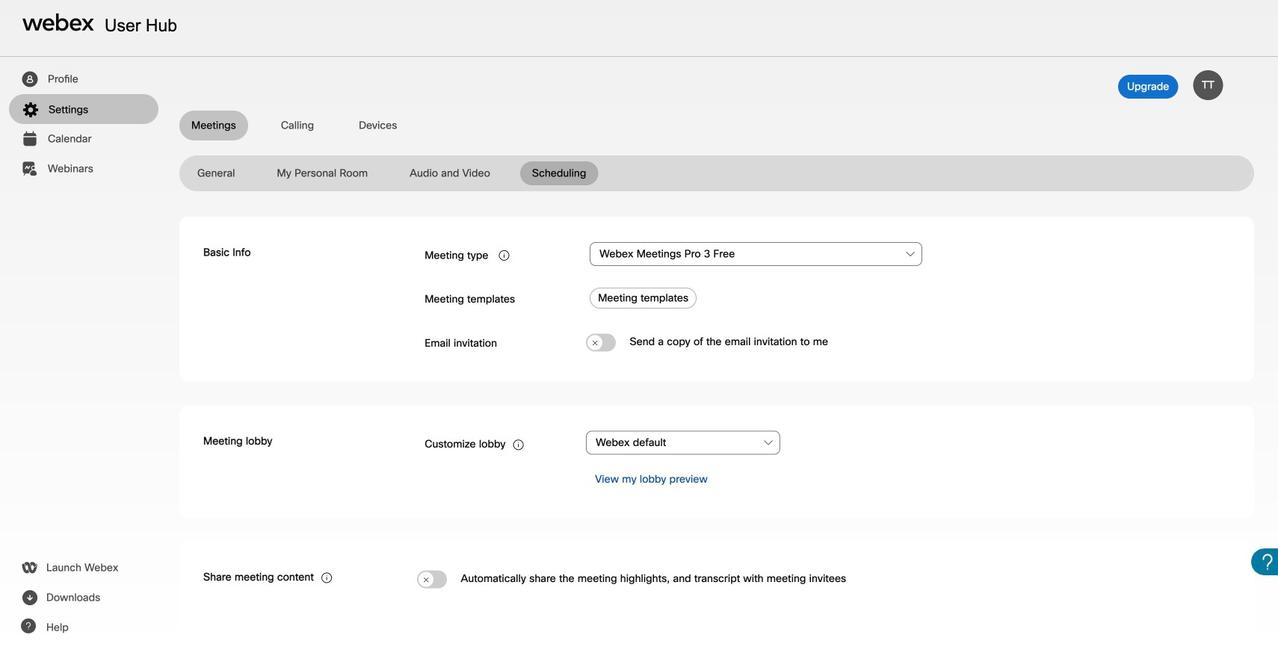 Task type: vqa. For each thing, say whether or not it's contained in the screenshot.
mds webex helix filled Icon
yes



Task type: locate. For each thing, give the bounding box(es) containing it.
mds cancel_bold image
[[423, 575, 430, 585]]

mds people circle_filled image
[[20, 70, 39, 88]]

1 vertical spatial tab list
[[179, 161, 1254, 185]]

cisco webex image
[[22, 13, 94, 31]]

tab list
[[179, 111, 1254, 141], [179, 161, 1254, 185]]

mds cancel_bold image
[[591, 338, 599, 348]]

mds settings_filled image
[[21, 101, 40, 119]]

0 vertical spatial tab list
[[179, 111, 1254, 141]]

mds meetings_filled image
[[20, 130, 39, 148]]



Task type: describe. For each thing, give the bounding box(es) containing it.
2 tab list from the top
[[179, 161, 1254, 185]]

ng help active image
[[20, 619, 36, 634]]

mds webex helix filled image
[[20, 559, 38, 577]]

mds content download_filled image
[[20, 589, 39, 607]]

mds webinar_filled image
[[20, 160, 39, 178]]

1 tab list from the top
[[179, 111, 1254, 141]]



